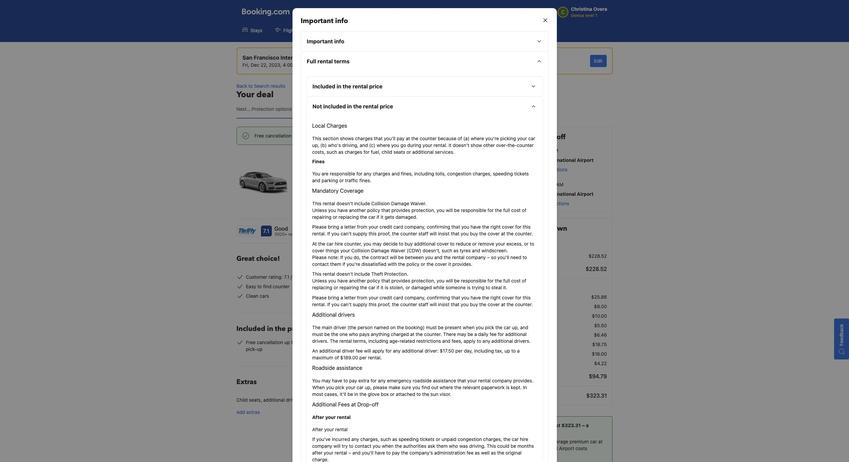 Task type: describe. For each thing, give the bounding box(es) containing it.
at that time of year, the average premium car at san francisco international airport costs $408.89!
[[499, 439, 603, 459]]

1 vertical spatial drivers
[[286, 398, 301, 403]]

now
[[515, 244, 525, 250]]

an
[[312, 348, 318, 354]]

supply for replacing
[[353, 231, 367, 237]]

cover down doesn't,
[[435, 261, 447, 267]]

right for the
[[491, 295, 501, 301]]

off for pick-up and drop-off
[[557, 133, 566, 142]]

driver for main
[[334, 325, 346, 331]]

2
[[365, 179, 368, 185]]

and inside if you've incurred any charges, such as speeding tickets or unpaid congestion charges, the car hire company will try to contact you when the authorities ask them who was driving. this could be months after your rental – and you'll have to pay the company's administration fee as well as the original charge.
[[353, 451, 361, 456]]

be up there
[[438, 325, 444, 331]]

important info inside dropdown button
[[307, 38, 344, 44]]

1 horizontal spatial per
[[456, 348, 463, 354]]

this for this rental doesn't include theft protection. unless you have another policy that provides protection, you will be responsible for the full cost of replacing or repairing the car if it is stolen, or damaged while someone is trying to steal it.
[[312, 271, 322, 277]]

glove
[[368, 392, 380, 398]]

speeding inside you are responsible for any charges and fines, including tolls, congestion charges, speeding tickets and parking or traffic fines.
[[493, 171, 513, 177]]

in inside included in the rental price dropdown button
[[337, 83, 341, 90]]

in
[[523, 385, 527, 391]]

international inside san francisco international airport fri, dec 22, 2023, 4:00 pm
[[281, 55, 314, 61]]

to up waiver
[[399, 241, 404, 247]]

child
[[382, 149, 392, 155]]

1 vertical spatial 4:00
[[540, 148, 550, 154]]

rental down fees
[[337, 415, 351, 421]]

do,
[[354, 255, 361, 260]]

extras
[[237, 378, 257, 387]]

pay left the now
[[506, 244, 514, 250]]

pay part now, part later
[[445, 201, 485, 213]]

or down the 'between'
[[421, 261, 425, 267]]

contact inside if you've incurred any charges, such as speeding tickets or unpaid congestion charges, the car hire company will try to contact you when the authorities ask them who was driving. this could be months after your rental – and you'll have to pay the company's administration fee as well as the original charge.
[[355, 444, 372, 450]]

1 vertical spatial hire
[[508, 254, 516, 259]]

or inside if you've incurred any charges, such as speeding tickets or unpaid congestion charges, the car hire company will try to contact you when the authorities ask them who was driving. this could be months after your rental – and you'll have to pay the company's administration fee as well as the original charge.
[[436, 437, 441, 443]]

for inside an additional driver fee will apply for any additional driver: $17.50 per day, including tax, up to a maximum of $189.00 per rental.
[[386, 348, 392, 354]]

have inside you may have to pay extra for any emergency roadside assistance that your rental company provides. when you pick your car up, please make sure you find out where the relevant paperwork is kept. in most cases, it'll be in the glove box or attached to the sun visor.
[[332, 378, 342, 384]]

counter down "damaged."
[[400, 231, 417, 237]]

additional down loc/dist sales tax
[[506, 332, 527, 337]]

ca
[[499, 304, 505, 310]]

can't for or
[[341, 231, 352, 237]]

1 vertical spatial unlimited mileage
[[345, 340, 385, 346]]

the inside included in the rental price dropdown button
[[343, 83, 351, 90]]

4:00 inside san francisco international airport fri, dec 22, 2023, 4:00 pm
[[283, 62, 293, 68]]

fines.
[[360, 178, 371, 184]]

such inside the at the car hire counter, you may decide to buy additional cover to reduce or remove your excess, or to cover things your collision damage waiver (cdw) doesn't, such as tyres and windscreen. please note: if you do, the contract will be between you and the rental company – so you'll need to contact them if you're dissatisfied with the policy or the cover it provides.
[[442, 248, 452, 254]]

is left trying
[[467, 285, 471, 291]]

2 vertical spatial fee
[[542, 352, 550, 357]]

you for you may have to pay extra for any emergency roadside assistance that your rental company provides. when you pick your car up, please make sure you find out where the relevant paperwork is kept. in most cases, it'll be in the glove box or attached to the sun visor.
[[312, 378, 320, 384]]

to inside an additional driver fee will apply for any additional driver: $17.50 per day, including tax, up to a maximum of $189.00 per rental.
[[512, 348, 516, 354]]

if inside if you've incurred any charges, such as speeding tickets or unpaid congestion charges, the car hire company will try to contact you when the authorities ask them who was driving. this could be months after your rental – and you'll have to pay the company's administration fee as well as the original charge.
[[312, 437, 315, 443]]

2 after from the top
[[312, 427, 323, 433]]

letter for replacing
[[344, 224, 356, 230]]

up inside an additional driver fee will apply for any additional driver: $17.50 per day, including tax, up to a maximum of $189.00 per rental.
[[505, 348, 510, 354]]

san down the-
[[512, 157, 521, 163]]

at for at the car hire counter, you may decide to buy additional cover to reduce or remove your excess, or to cover things your collision damage waiver (cdw) doesn't, such as tyres and windscreen. please note: if you do, the contract will be between you and the rental company – so you'll need to contact them if you're dissatisfied with the policy or the cover it provides.
[[312, 241, 317, 247]]

included in the rental price
[[313, 83, 383, 90]]

congestion inside you are responsible for any charges and fines, including tolls, congestion charges, speeding tickets and parking or traffic fines.
[[447, 171, 472, 177]]

fee for conc
[[521, 295, 530, 300]]

buy for this rental doesn't include theft protection.
[[470, 302, 478, 308]]

can't for repairing
[[341, 302, 352, 308]]

include for another
[[354, 201, 370, 207]]

or right 'excess,'
[[524, 241, 529, 247]]

cover left "things"
[[312, 248, 324, 254]]

$10.00
[[592, 314, 607, 319]]

where inside you may have to pay extra for any emergency roadside assistance that your rental company provides. when you pick your car up, please make sure you find out where the relevant paperwork is kept. in most cases, it'll be in the glove box or attached to the sun visor.
[[440, 385, 453, 391]]

damage inside the at the car hire counter, you may decide to buy additional cover to reduce or remove your excess, or to cover things your collision damage waiver (cdw) doesn't, such as tyres and windscreen. please note: if you do, the contract will be between you and the rental company – so you'll need to contact them if you're dissatisfied with the policy or the cover it provides.
[[371, 248, 389, 254]]

decide
[[383, 241, 398, 247]]

be down main
[[324, 332, 330, 337]]

while
[[433, 285, 445, 291]]

at up conc
[[515, 285, 520, 291]]

pick- up driving,
[[342, 133, 353, 139]]

0 vertical spatial important info
[[301, 16, 348, 25]]

0 horizontal spatial assistance
[[336, 365, 362, 371]]

rental up not included in the rental price
[[353, 83, 368, 90]]

fee for tourism
[[529, 304, 537, 310]]

unpaid
[[442, 437, 457, 443]]

$5.50
[[595, 323, 607, 329]]

driver for additional
[[342, 348, 355, 354]]

buy for this rental doesn't include collision damage waiver.
[[470, 231, 478, 237]]

taxis
[[476, 27, 486, 33]]

san mateo cnty tax
[[499, 333, 550, 338]]

may inside the main driver (the person named on the booking) must be present when you pick the car up, and must be the one who pays anything charged at the counter. there may be a daily fee for additional drivers. the rental terms, including age-related restrictions and fees, apply to any additional drivers.
[[457, 332, 467, 337]]

of inside at that time of year, the average premium car at san francisco international airport costs $408.89!
[[526, 439, 530, 445]]

charged
[[391, 332, 409, 337]]

your up you've
[[324, 427, 334, 433]]

view drop-off instructions button
[[512, 201, 570, 207]]

to up convertible
[[300, 133, 304, 139]]

counter up during
[[420, 136, 437, 141]]

for inside you may have to pay extra for any emergency roadside assistance that your rental company provides. when you pick your car up, please make sure you find out where the relevant paperwork is kept. in most cases, it'll be in the glove box or attached to the sun visor.
[[371, 378, 377, 384]]

car inside this rental doesn't include theft protection. unless you have another policy that provides protection, you will be responsible for the full cost of replacing or repairing the car if it is stolen, or damaged while someone is trying to steal it.
[[369, 285, 375, 291]]

pick- down included in the price
[[246, 347, 257, 352]]

or inside "this rental doesn't include collision damage waiver. unless you have another policy that provides protection, you will be responsible for the full cost of repairing or replacing the car if it gets damaged."
[[333, 214, 337, 220]]

your down the maintained
[[369, 295, 378, 301]]

box
[[381, 392, 389, 398]]

fee inside an additional driver fee will apply for any additional driver: $17.50 per day, including tax, up to a maximum of $189.00 per rental.
[[356, 348, 363, 354]]

tickets inside if you've incurred any charges, such as speeding tickets or unpaid congestion charges, the car hire company will try to contact you when the authorities ask them who was driving. this could be months after your rental – and you'll have to pay the company's administration fee as well as the original charge.
[[420, 437, 435, 443]]

you've
[[316, 437, 331, 443]]

this down to pay at pick-up
[[523, 295, 531, 301]]

1 horizontal spatial the
[[330, 338, 338, 344]]

your down additional fees at drop-off
[[325, 415, 336, 421]]

or left well-
[[334, 285, 338, 291]]

at down ap
[[501, 302, 506, 308]]

hotel
[[337, 27, 349, 33]]

1 vertical spatial before
[[318, 340, 332, 346]]

will inside this rental doesn't include theft protection. unless you have another policy that provides protection, you will be responsible for the full cost of replacing or repairing the car if it is stolen, or damaged while someone is trying to steal it.
[[446, 278, 453, 284]]

proof, for is
[[378, 302, 391, 308]]

you're inside this section shows charges that you'll pay at the counter because of (a) where you're picking your car up, (b) who's driving, and (c) where you go during your rental. it doesn't show other over-the-counter costs, such as charges for fuel, child seats or additional services.
[[486, 136, 499, 141]]

anything
[[371, 332, 390, 337]]

make
[[389, 385, 400, 391]]

a inside this car is costing you just $323.31 – a fantastic deal…
[[586, 423, 589, 429]]

additional up maximum
[[319, 348, 341, 354]]

tax for state sales tax
[[530, 342, 539, 348]]

additional drivers
[[312, 312, 355, 318]]

responsible inside this rental doesn't include theft protection. unless you have another policy that provides protection, you will be responsible for the full cost of replacing or repairing the car if it is stolen, or damaged while someone is trying to steal it.
[[461, 278, 487, 284]]

you are responsible for any charges and fines, including tolls, congestion charges, speeding tickets and parking or traffic fines.
[[312, 171, 529, 184]]

your up contract
[[369, 224, 378, 230]]

additional right seats,
[[264, 398, 285, 403]]

international inside the san francisco international airport shuttle bus
[[328, 201, 356, 207]]

automatic
[[365, 170, 387, 175]]

0 vertical spatial cancellation
[[266, 133, 292, 139]]

company, for or
[[405, 295, 426, 301]]

0 vertical spatial must
[[426, 325, 437, 331]]

2 horizontal spatial where
[[471, 136, 484, 141]]

options
[[276, 106, 292, 112]]

product card group
[[237, 151, 485, 238]]

to left reduce
[[450, 241, 455, 247]]

or inside you may have to pay extra for any emergency roadside assistance that your rental company provides. when you pick your car up, please make sure you find out where the relevant paperwork is kept. in most cases, it'll be in the glove box or attached to the sun visor.
[[390, 392, 395, 398]]

1 drivers. from the left
[[312, 338, 329, 344]]

picking
[[501, 136, 516, 141]]

you'll inside the at the car hire counter, you may decide to buy additional cover to reduce or remove your excess, or to cover things your collision damage waiver (cdw) doesn't, such as tyres and windscreen. please note: if you do, the contract will be between you and the rental company – so you'll need to contact them if you're dissatisfied with the policy or the cover it provides.
[[498, 255, 509, 260]]

tax for loc/dist sales tax
[[537, 323, 546, 329]]

over-
[[496, 142, 508, 148]]

this section shows charges that you'll pay at the counter because of (a) where you're picking your car up, (b) who's driving, and (c) where you go during your rental. it doesn't show other over-the-counter costs, such as charges for fuel, child seats or additional services.
[[312, 136, 535, 155]]

your up windscreen. at the bottom of page
[[496, 241, 505, 247]]

counter down the pick-up and drop-off
[[517, 142, 534, 148]]

relevant
[[463, 385, 480, 391]]

pick- inside button
[[524, 167, 535, 173]]

view for view drop-off instructions
[[512, 201, 523, 207]]

0 vertical spatial $228.52
[[589, 254, 607, 259]]

credit for is
[[380, 295, 392, 301]]

0 horizontal spatial must
[[312, 332, 323, 337]]

car price breakdown
[[499, 224, 568, 233]]

cnty
[[527, 333, 540, 338]]

0 horizontal spatial find
[[263, 284, 272, 290]]

rental up the incurred
[[335, 427, 348, 433]]

your up it'll at the left of the page
[[346, 385, 355, 391]]

your up relevant
[[468, 378, 477, 384]]

most
[[345, 274, 356, 280]]

1 vertical spatial $228.52
[[586, 266, 607, 273]]

the inside not included in the rental price dropdown button
[[353, 103, 362, 110]]

1 vertical spatial cars
[[260, 293, 269, 299]]

this inside if you've incurred any charges, such as speeding tickets or unpaid congestion charges, the car hire company will try to contact you when the authorities ask them who was driving. this could be months after your rental – and you'll have to pay the company's administration fee as well as the original charge.
[[487, 444, 496, 450]]

important info button
[[301, 32, 549, 51]]

4 seats
[[304, 170, 320, 175]]

0 vertical spatial charges
[[355, 136, 373, 141]]

and inside this section shows charges that you'll pay at the counter because of (a) where you're picking your car up, (b) who's driving, and (c) where you go during your rental. it doesn't show other over-the-counter costs, such as charges for fuel, child seats or additional services.
[[360, 142, 368, 148]]

when
[[312, 385, 325, 391]]

0 vertical spatial hours
[[313, 133, 325, 139]]

when inside the main driver (the person named on the booking) must be present when you pick the car up, and must be the one who pays anything charged at the counter. there may be a daily fee for additional drivers. the rental terms, including age-related restrictions and fees, apply to any additional drivers.
[[463, 325, 475, 331]]

this rental doesn't include collision damage waiver. unless you have another policy that provides protection, you will be responsible for the full cost of repairing or replacing the car if it gets damaged.
[[312, 201, 527, 220]]

deal…
[[521, 430, 535, 436]]

san francisco international airport group
[[243, 54, 334, 69]]

staff for damaged.
[[419, 231, 429, 237]]

confirming for protection,
[[427, 224, 450, 230]]

your right during
[[423, 142, 432, 148]]

charges, down the add extras button
[[360, 437, 379, 443]]

additional down related
[[402, 348, 424, 354]]

edit
[[595, 58, 603, 64]]

car inside the main driver (the person named on the booking) must be present when you pick the car up, and must be the one who pays anything charged at the counter. there may be a daily fee for additional drivers. the rental terms, including age-related restrictions and fees, apply to any additional drivers.
[[504, 325, 511, 331]]

them inside the at the car hire counter, you may decide to buy additional cover to reduce or remove your excess, or to cover things your collision damage waiver (cdw) doesn't, such as tyres and windscreen. please note: if you do, the contract will be between you and the rental company – so you'll need to contact them if you're dissatisfied with the policy or the cover it provides.
[[330, 261, 341, 267]]

the inside this section shows charges that you'll pay at the counter because of (a) where you're picking your car up, (b) who's driving, and (c) where you go during your rental. it doesn't show other over-the-counter costs, such as charges for fuel, child seats or additional services.
[[412, 136, 419, 141]]

at right fees
[[351, 402, 356, 408]]

any inside you may have to pay extra for any emergency roadside assistance that your rental company provides. when you pick your car up, please make sure you find out where the relevant paperwork is kept. in most cases, it'll be in the glove box or attached to the sun visor.
[[378, 378, 386, 384]]

rental inside the at the car hire counter, you may decide to buy additional cover to reduce or remove your excess, or to cover things your collision damage waiver (cdw) doesn't, such as tyres and windscreen. please note: if you do, the contract will be between you and the rental company – so you'll need to contact them if you're dissatisfied with the policy or the cover it provides.
[[452, 255, 465, 260]]

at inside this section shows charges that you'll pay at the counter because of (a) where you're picking your car up, (b) who's driving, and (c) where you go during your rental. it doesn't show other over-the-counter costs, such as charges for fuel, child seats or additional services.
[[406, 136, 410, 141]]

if up additional drivers
[[327, 302, 330, 308]]

from for replacing
[[357, 224, 367, 230]]

to pay at pick-up
[[499, 285, 539, 291]]

services.
[[435, 149, 455, 155]]

from for the
[[357, 295, 367, 301]]

will down while
[[430, 302, 437, 308]]

0 vertical spatial important
[[301, 16, 334, 25]]

is left stolen,
[[385, 285, 388, 291]]

for inside this section shows charges that you'll pay at the counter because of (a) where you're picking your car up, (b) who's driving, and (c) where you go during your rental. it doesn't show other over-the-counter costs, such as charges for fuel, child seats or additional services.
[[364, 149, 370, 155]]

1 vertical spatial tax
[[541, 333, 550, 338]]

pick-
[[499, 133, 515, 142]]

most popular fuel policy
[[345, 274, 398, 280]]

0 vertical spatial before
[[327, 133, 341, 139]]

feedback
[[839, 325, 845, 346]]

average
[[551, 439, 569, 445]]

full inside "this rental doesn't include collision damage waiver. unless you have another policy that provides protection, you will be responsible for the full cost of repairing or replacing the car if it gets damaged."
[[504, 208, 510, 213]]

provides. inside the at the car hire counter, you may decide to buy additional cover to reduce or remove your excess, or to cover things your collision damage waiver (cdw) doesn't, such as tyres and windscreen. please note: if you do, the contract will be between you and the rental company – so you'll need to contact them if you're dissatisfied with the policy or the cover it provides.
[[453, 261, 473, 267]]

a up additional drivers
[[341, 295, 343, 301]]

proof, for it
[[378, 231, 391, 237]]

at the car hire counter, you may decide to buy additional cover to reduce or remove your excess, or to cover things your collision damage waiver (cdw) doesn't, such as tyres and windscreen. please note: if you do, the contract will be between you and the rental company – so you'll need to contact them if you're dissatisfied with the policy or the cover it provides.
[[312, 241, 535, 267]]

your right picking
[[518, 136, 527, 141]]

visor.
[[440, 392, 452, 398]]

international inside at that time of year, the average premium car at san francisco international airport costs $408.89!
[[531, 446, 558, 452]]

with
[[388, 261, 397, 267]]

at up to pay now
[[501, 231, 506, 237]]

collision inside "this rental doesn't include collision damage waiver. unless you have another policy that provides protection, you will be responsible for the full cost of repairing or replacing the car if it gets damaged."
[[371, 201, 390, 207]]

(c)
[[369, 142, 375, 148]]

back
[[237, 83, 247, 89]]

additional down san
[[492, 338, 513, 344]]

insist for will
[[438, 302, 450, 308]]

please bring a letter from your credit card company, confirming that you have the right cover for this rental. if you can't supply this proof, the counter staff will insist that you buy the cover at the counter. for damaged.
[[312, 224, 533, 237]]

will up doesn't,
[[430, 231, 437, 237]]

drop- inside view drop-off instructions button
[[524, 201, 537, 207]]

state
[[499, 342, 513, 348]]

2 vertical spatial free
[[246, 340, 256, 346]]

doesn't,
[[423, 248, 441, 254]]

1 horizontal spatial 48
[[306, 133, 312, 139]]

1 horizontal spatial cars
[[382, 284, 392, 290]]

0 vertical spatial free cancellation up to 48 hours before pick-up
[[255, 133, 359, 139]]

clean
[[246, 293, 259, 299]]

including inside an additional driver fee will apply for any additional driver: $17.50 per day, including tax, up to a maximum of $189.00 per rental.
[[474, 348, 494, 354]]

1 horizontal spatial $323.31
[[587, 393, 607, 399]]

if inside the at the car hire counter, you may decide to buy additional cover to reduce or remove your excess, or to cover things your collision damage waiver (cdw) doesn't, such as tyres and windscreen. please note: if you do, the contract will be between you and the rental company – so you'll need to contact them if you're dissatisfied with the policy or the cover it provides.
[[343, 261, 345, 267]]

repairing inside this rental doesn't include theft protection. unless you have another policy that provides protection, you will be responsible for the full cost of replacing or repairing the car if it is stolen, or damaged while someone is trying to steal it.
[[340, 285, 359, 291]]

sales for state
[[514, 342, 529, 348]]

you're inside the at the car hire counter, you may decide to buy additional cover to reduce or remove your excess, or to cover things your collision damage waiver (cdw) doesn't, such as tyres and windscreen. please note: if you do, the contract will be between you and the rental company – so you'll need to contact them if you're dissatisfied with the policy or the cover it provides.
[[347, 261, 360, 267]]

another inside "this rental doesn't include collision damage waiver. unless you have another policy that provides protection, you will be responsible for the full cost of repairing or replacing the car if it gets damaged."
[[349, 208, 366, 213]]

1 after from the top
[[312, 415, 324, 421]]

for inside this rental doesn't include theft protection. unless you have another policy that provides protection, you will be responsible for the full cost of replacing or repairing the car if it is stolen, or damaged while someone is trying to steal it.
[[488, 278, 494, 284]]

price inside dropdown button
[[380, 103, 393, 110]]

easy
[[246, 284, 256, 290]]

1 vertical spatial unlimited
[[345, 340, 366, 346]]

1 vertical spatial where
[[377, 142, 390, 148]]

you'll inside if you've incurred any charges, such as speeding tickets or unpaid congestion charges, the car hire company will try to contact you when the authorities ask them who was driving. this could be months after your rental – and you'll have to pay the company's administration fee as well as the original charge.
[[362, 451, 374, 456]]

to inside the back to search results your deal
[[249, 83, 253, 89]]

that inside at that time of year, the average premium car at san francisco international airport costs $408.89!
[[505, 439, 513, 445]]

gets
[[385, 214, 394, 220]]

$4.22
[[595, 361, 607, 367]]

a down the san francisco international airport shuttle bus
[[341, 224, 343, 230]]

may inside you may have to pay extra for any emergency roadside assistance that your rental company provides. when you pick your car up, please make sure you find out where the relevant paperwork is kept. in most cases, it'll be in the glove box or attached to the sun visor.
[[322, 378, 331, 384]]

this up contract
[[369, 231, 377, 237]]

to up it'll at the left of the page
[[344, 378, 348, 384]]

counter. for unless you have another policy that provides protection, you will be responsible for the full cost of repairing or replacing the car if it gets damaged.
[[515, 231, 533, 237]]

bring for repairing
[[328, 224, 339, 230]]

costs,
[[312, 149, 325, 155]]

flights link
[[270, 23, 304, 38]]

for up 'excess,'
[[516, 224, 522, 230]]

pay up conc
[[506, 285, 514, 291]]

cover up doesn't,
[[437, 241, 449, 247]]

letter for the
[[344, 295, 356, 301]]

your down the counter,
[[340, 248, 350, 254]]

premium
[[570, 439, 589, 445]]

popular
[[358, 274, 374, 280]]

charges, up could
[[483, 437, 502, 443]]

additional for additional fees at drop-off
[[312, 402, 337, 408]]

0 vertical spatial free
[[255, 133, 264, 139]]

tourism
[[507, 304, 528, 310]]

another inside this rental doesn't include theft protection. unless you have another policy that provides protection, you will be responsible for the full cost of replacing or repairing the car if it is stolen, or damaged while someone is trying to steal it.
[[349, 278, 366, 284]]

it inside "this rental doesn't include collision damage waiver. unless you have another policy that provides protection, you will be responsible for the full cost of repairing or replacing the car if it gets damaged."
[[381, 214, 384, 220]]

because
[[438, 136, 457, 141]]

(cdw)
[[407, 248, 422, 254]]

months
[[518, 444, 534, 450]]

1 vertical spatial fri,
[[512, 148, 519, 154]]

transportation
[[499, 352, 541, 357]]

to right "easy"
[[258, 284, 262, 290]]

incurred
[[332, 437, 350, 443]]

cover down it.
[[502, 295, 514, 301]]

please inside the at the car hire counter, you may decide to buy additional cover to reduce or remove your excess, or to cover things your collision damage waiver (cdw) doesn't, such as tyres and windscreen. please note: if you do, the contract will be between you and the rental company – so you'll need to contact them if you're dissatisfied with the policy or the cover it provides.
[[312, 255, 327, 260]]

2 drivers. from the left
[[514, 338, 531, 344]]

or right reduce
[[473, 241, 477, 247]]

to right need
[[523, 255, 527, 260]]

car inside at that time of year, the average premium car at san francisco international airport costs $408.89!
[[591, 439, 598, 445]]

1 horizontal spatial pm
[[552, 148, 559, 154]]

international down the am
[[546, 191, 576, 197]]

off for additional fees at drop-off
[[372, 402, 379, 408]]

day,
[[464, 348, 473, 354]]

hours inside the free cancellation up to 48 hours before pick-up
[[304, 340, 317, 346]]

view drop-off instructions
[[512, 201, 570, 207]]

airport taxis
[[460, 27, 486, 33]]

it.
[[503, 285, 508, 291]]

stays link
[[237, 23, 268, 38]]

to inside the main driver (the person named on the booking) must be present when you pick the car up, and must be the one who pays anything charged at the counter. there may be a daily fee for additional drivers. the rental terms, including age-related restrictions and fees, apply to any additional drivers.
[[477, 338, 481, 344]]

other
[[484, 142, 495, 148]]

who inside the main driver (the person named on the booking) must be present when you pick the car up, and must be the one who pays anything charged at the counter. there may be a daily fee for additional drivers. the rental terms, including age-related restrictions and fees, apply to any additional drivers.
[[349, 332, 358, 337]]

0 horizontal spatial 48
[[297, 340, 303, 346]]

counter. for unless you have another policy that provides protection, you will be responsible for the full cost of replacing or repairing the car if it is stolen, or damaged while someone is trying to steal it.
[[515, 302, 533, 308]]

be inside the at the car hire counter, you may decide to buy additional cover to reduce or remove your excess, or to cover things your collision damage waiver (cdw) doesn't, such as tyres and windscreen. please note: if you do, the contract will be between you and the rental company – so you'll need to contact them if you're dissatisfied with the policy or the cover it provides.
[[398, 255, 404, 260]]

later
[[475, 207, 485, 213]]

be inside this rental doesn't include theft protection. unless you have another policy that provides protection, you will be responsible for the full cost of replacing or repairing the car if it is stolen, or damaged while someone is trying to steal it.
[[454, 278, 460, 284]]

charges
[[327, 123, 347, 129]]

0 vertical spatial info
[[335, 16, 348, 25]]

francisco down 24
[[522, 191, 545, 197]]

/
[[291, 274, 292, 280]]

dec for sun,
[[523, 182, 532, 188]]

rating:
[[269, 274, 283, 280]]

you inside this car is costing you just $323.31 – a fantastic deal…
[[542, 423, 551, 429]]

+
[[333, 27, 336, 33]]

bring for or
[[328, 295, 339, 301]]

to for $228.52
[[499, 244, 504, 250]]

unless inside "this rental doesn't include collision damage waiver. unless you have another policy that provides protection, you will be responsible for the full cost of repairing or replacing the car if it gets damaged."
[[312, 208, 327, 213]]

add extras
[[237, 410, 260, 416]]

rental inside this rental doesn't include theft protection. unless you have another policy that provides protection, you will be responsible for the full cost of replacing or repairing the car if it is stolen, or damaged while someone is trying to steal it.
[[323, 271, 335, 277]]

including inside the main driver (the person named on the booking) must be present when you pick the car up, and must be the one who pays anything charged at the counter. there may be a daily fee for additional drivers. the rental terms, including age-related restrictions and fees, apply to any additional drivers.
[[369, 338, 388, 344]]

for inside the main driver (the person named on the booking) must be present when you pick the car up, and must be the one who pays anything charged at the counter. there may be a daily fee for additional drivers. the rental terms, including age-related restrictions and fees, apply to any additional drivers.
[[498, 332, 504, 337]]

1 vertical spatial charges
[[345, 149, 362, 155]]

you inside the main driver (the person named on the booking) must be present when you pick the car up, and must be the one who pays anything charged at the counter. there may be a daily fee for additional drivers. the rental terms, including age-related restrictions and fees, apply to any additional drivers.
[[476, 325, 484, 331]]

francisco down 22 on the top
[[522, 157, 545, 163]]

during
[[407, 142, 422, 148]]

person
[[358, 325, 373, 331]]

be left daily
[[468, 332, 473, 337]]

to left the company's
[[386, 451, 391, 456]]

0 vertical spatial drop-
[[539, 133, 557, 142]]

to right try
[[349, 444, 354, 450]]

international up view pick-up instructions
[[546, 157, 576, 163]]

assistance inside you may have to pay extra for any emergency roadside assistance that your rental company provides. when you pick your car up, please make sure you find out where the relevant paperwork is kept. in most cases, it'll be in the glove box or attached to the sun visor.
[[433, 378, 456, 384]]

cancellation inside the free cancellation up to 48 hours before pick-up
[[257, 340, 283, 346]]

pick- up ap conc fee recov
[[521, 285, 533, 291]]

10
[[294, 274, 299, 280]]

– inside the at the car hire counter, you may decide to buy additional cover to reduce or remove your excess, or to cover things your collision damage waiver (cdw) doesn't, such as tyres and windscreen. please note: if you do, the contract will be between you and the rental company – so you'll need to contact them if you're dissatisfied with the policy or the cover it provides.
[[487, 255, 490, 260]]

cover up 'excess,'
[[502, 224, 514, 230]]

cover down ap
[[488, 302, 500, 308]]

1 vertical spatial per
[[360, 355, 367, 361]]

will inside the at the car hire counter, you may decide to buy additional cover to reduce or remove your excess, or to cover things your collision damage waiver (cdw) doesn't, such as tyres and windscreen. please note: if you do, the contract will be between you and the rental company – so you'll need to contact them if you're dissatisfied with the policy or the cover it provides.
[[390, 255, 397, 260]]

rental. up "things"
[[312, 231, 326, 237]]

buy inside the at the car hire counter, you may decide to buy additional cover to reduce or remove your excess, or to cover things your collision damage waiver (cdw) doesn't, such as tyres and windscreen. please note: if you do, the contract will be between you and the rental company – so you'll need to contact them if you're dissatisfied with the policy or the cover it provides.
[[405, 241, 413, 247]]

named
[[374, 325, 389, 331]]

local
[[312, 123, 325, 129]]

counter down 7.1
[[273, 284, 290, 290]]

administration
[[434, 451, 466, 456]]

roadside
[[312, 365, 335, 371]]

instructions for view pick-up instructions
[[542, 167, 568, 173]]

price up 'excess,'
[[512, 224, 528, 233]]



Task type: vqa. For each thing, say whether or not it's contained in the screenshot.


Task type: locate. For each thing, give the bounding box(es) containing it.
doesn't inside this section shows charges that you'll pay at the counter because of (a) where you're picking your car up, (b) who's driving, and (c) where you go during your rental. it doesn't show other over-the-counter costs, such as charges for fuel, child seats or additional services.
[[453, 142, 469, 148]]

2 bring from the top
[[328, 295, 339, 301]]

0 vertical spatial car
[[370, 27, 377, 33]]

confirming for you
[[427, 295, 450, 301]]

1 vertical spatial pick
[[335, 385, 345, 391]]

francisco inside the san francisco international airport shuttle bus
[[306, 201, 327, 207]]

2 full from the top
[[504, 278, 510, 284]]

0 horizontal spatial hire
[[335, 241, 343, 247]]

1 vertical spatial find
[[422, 385, 430, 391]]

could
[[498, 444, 510, 450]]

1 vertical spatial provides.
[[514, 378, 534, 384]]

of inside "this rental doesn't include collision damage waiver. unless you have another policy that provides protection, you will be responsible for the full cost of repairing or replacing the car if it gets damaged."
[[522, 208, 527, 213]]

right for for
[[491, 224, 501, 230]]

1 vertical spatial additional
[[312, 402, 337, 408]]

dec
[[251, 62, 260, 68], [521, 148, 529, 154], [523, 182, 532, 188]]

provides. inside you may have to pay extra for any emergency roadside assistance that your rental company provides. when you pick your car up, please make sure you find out where the relevant paperwork is kept. in most cases, it'll be in the glove box or attached to the sun visor.
[[514, 378, 534, 384]]

skip to main content element
[[0, 0, 850, 42]]

at inside the at the car hire counter, you may decide to buy additional cover to reduce or remove your excess, or to cover things your collision damage waiver (cdw) doesn't, such as tyres and windscreen. please note: if you do, the contract will be between you and the rental company – so you'll need to contact them if you're dissatisfied with the policy or the cover it provides.
[[312, 241, 317, 247]]

authorities
[[403, 444, 427, 450]]

1 right from the top
[[491, 224, 501, 230]]

someone
[[446, 285, 466, 291]]

1 vertical spatial protection,
[[412, 278, 436, 284]]

company inside you may have to pay extra for any emergency roadside assistance that your rental company provides. when you pick your car up, please make sure you find out where the relevant paperwork is kept. in most cases, it'll be in the glove box or attached to the sun visor.
[[492, 378, 512, 384]]

letter up the counter,
[[344, 224, 356, 230]]

0 vertical spatial hire
[[335, 241, 343, 247]]

as
[[339, 149, 344, 155], [454, 248, 459, 254], [392, 437, 397, 443], [475, 451, 480, 456], [491, 451, 496, 456]]

counter down stolen,
[[400, 302, 417, 308]]

0 vertical spatial 48
[[306, 133, 312, 139]]

1 from from the top
[[357, 224, 367, 230]]

attractions link
[[401, 23, 444, 38]]

2 confirming from the top
[[427, 295, 450, 301]]

· right 24
[[540, 182, 542, 188]]

1 letter from the top
[[344, 224, 356, 230]]

0 vertical spatial cost
[[511, 208, 521, 213]]

2 cost from the top
[[511, 278, 521, 284]]

pay up go on the left
[[397, 136, 405, 141]]

included inside dropdown button
[[313, 83, 335, 90]]

is
[[385, 285, 388, 291], [467, 285, 471, 291], [506, 385, 510, 391], [519, 423, 523, 429]]

1 please from the top
[[312, 224, 327, 230]]

car inside this section shows charges that you'll pay at the counter because of (a) where you're picking your car up, (b) who's driving, and (c) where you go during your rental. it doesn't show other over-the-counter costs, such as charges for fuel, child seats or additional services.
[[529, 136, 535, 141]]

1 credit from the top
[[380, 224, 392, 230]]

1 vertical spatial ·
[[540, 182, 542, 188]]

for down the age-
[[386, 348, 392, 354]]

paperwork
[[482, 385, 505, 391]]

rental down note:
[[323, 271, 335, 277]]

car for car hire charge
[[499, 254, 507, 259]]

this for this section shows charges that you'll pay at the counter because of (a) where you're picking your car up, (b) who's driving, and (c) where you go during your rental. it doesn't show other over-the-counter costs, such as charges for fuel, child seats or additional services.
[[312, 136, 322, 141]]

1 additional from the top
[[312, 312, 337, 318]]

any inside an additional driver fee will apply for any additional driver: $17.50 per day, including tax, up to a maximum of $189.00 per rental.
[[393, 348, 401, 354]]

car inside you may have to pay extra for any emergency roadside assistance that your rental company provides. when you pick your car up, please make sure you find out where the relevant paperwork is kept. in most cases, it'll be in the glove box or attached to the sun visor.
[[357, 385, 364, 391]]

may inside the at the car hire counter, you may decide to buy additional cover to reduce or remove your excess, or to cover things your collision damage waiver (cdw) doesn't, such as tyres and windscreen. please note: if you do, the contract will be between you and the rental company – so you'll need to contact them if you're dissatisfied with the policy or the cover it provides.
[[373, 241, 382, 247]]

well-maintained cars
[[345, 284, 392, 290]]

charges, down show
[[473, 171, 492, 177]]

1 horizontal spatial up,
[[365, 385, 372, 391]]

0 vertical spatial provides.
[[453, 261, 473, 267]]

policy inside this rental doesn't include theft protection. unless you have another policy that provides protection, you will be responsible for the full cost of replacing or repairing the car if it is stolen, or damaged while someone is trying to steal it.
[[367, 278, 380, 284]]

0 vertical spatial staff
[[419, 231, 429, 237]]

sun,
[[512, 182, 522, 188]]

pm down pick-up location element
[[295, 62, 302, 68]]

provides.
[[453, 261, 473, 267], [514, 378, 534, 384]]

this up 'excess,'
[[523, 224, 531, 230]]

up, inside the main driver (the person named on the booking) must be present when you pick the car up, and must be the one who pays anything charged at the counter. there may be a daily fee for additional drivers. the rental terms, including age-related restrictions and fees, apply to any additional drivers.
[[512, 325, 519, 331]]

or inside this section shows charges that you'll pay at the counter because of (a) where you're picking your car up, (b) who's driving, and (c) where you go during your rental. it doesn't show other over-the-counter costs, such as charges for fuel, child seats or additional services.
[[407, 149, 411, 155]]

who's
[[328, 142, 341, 148]]

francisco down time
[[508, 446, 530, 452]]

rental. up additional drivers
[[312, 302, 326, 308]]

such
[[327, 149, 337, 155], [442, 248, 452, 254], [381, 437, 391, 443]]

next page is protection options note
[[237, 106, 485, 113]]

0 vertical spatial counter.
[[515, 231, 533, 237]]

fee right daily
[[490, 332, 497, 337]]

0 vertical spatial apply
[[464, 338, 476, 344]]

0 vertical spatial it
[[381, 214, 384, 220]]

2 to from the top
[[499, 285, 504, 291]]

1 proof, from the top
[[378, 231, 391, 237]]

stolen,
[[390, 285, 404, 291]]

0 horizontal spatial who
[[349, 332, 358, 337]]

1 to from the top
[[499, 244, 504, 250]]

where up visor.
[[440, 385, 453, 391]]

roadside assistance
[[312, 365, 362, 371]]

unlimited inside product card group
[[304, 189, 325, 195]]

pm
[[295, 62, 302, 68], [552, 148, 559, 154]]

1 vertical spatial include
[[354, 271, 370, 277]]

company down you've
[[312, 444, 332, 450]]

please bring a letter from your credit card company, confirming that you have the right cover for this rental. if you can't supply this proof, the counter staff will insist that you buy the cover at the counter. for or
[[312, 295, 533, 308]]

pay
[[445, 201, 453, 206]]

protection, inside this rental doesn't include theft protection. unless you have another policy that provides protection, you will be responsible for the full cost of replacing or repairing the car if it is stolen, or damaged while someone is trying to steal it.
[[412, 278, 436, 284]]

to
[[249, 83, 253, 89], [300, 133, 304, 139], [399, 241, 404, 247], [450, 241, 455, 247], [530, 241, 535, 247], [523, 255, 527, 260], [258, 284, 262, 290], [486, 285, 490, 291], [477, 338, 481, 344], [292, 340, 296, 346], [512, 348, 516, 354], [344, 378, 348, 384], [417, 392, 421, 398], [349, 444, 354, 450], [386, 451, 391, 456]]

seats right 4
[[309, 170, 320, 175]]

credit down the gets
[[380, 224, 392, 230]]

car down fantastic
[[512, 437, 519, 443]]

when right present
[[463, 325, 475, 331]]

1 company, from the top
[[405, 224, 426, 230]]

drivers inside the important info dialog
[[338, 312, 355, 318]]

0 vertical spatial confirming
[[427, 224, 450, 230]]

2 right from the top
[[491, 295, 501, 301]]

who down the (the
[[349, 332, 358, 337]]

this rental doesn't include theft protection. unless you have another policy that provides protection, you will be responsible for the full cost of replacing or repairing the car if it is stolen, or damaged while someone is trying to steal it.
[[312, 271, 527, 291]]

car for car rentals
[[370, 27, 377, 33]]

staff for or
[[419, 302, 429, 308]]

0 horizontal spatial pick
[[335, 385, 345, 391]]

doesn't for this rental doesn't include collision damage waiver.
[[337, 201, 353, 207]]

1 horizontal spatial such
[[381, 437, 391, 443]]

tax right cnty
[[541, 333, 550, 338]]

rental inside the main driver (the person named on the booking) must be present when you pick the car up, and must be the one who pays anything charged at the counter. there may be a daily fee for additional drivers. the rental terms, including age-related restrictions and fees, apply to any additional drivers.
[[340, 338, 352, 344]]

to right attached
[[417, 392, 421, 398]]

where up child
[[377, 142, 390, 148]]

ca tourism fee
[[499, 304, 537, 310]]

0 vertical spatial 4:00
[[283, 62, 293, 68]]

local charges
[[312, 123, 347, 129]]

apply up day,
[[464, 338, 476, 344]]

find down roadside
[[422, 385, 430, 391]]

1 protection, from the top
[[412, 208, 436, 213]]

insist up doesn't,
[[438, 231, 450, 237]]

2 supply from the top
[[353, 302, 367, 308]]

to left 'excess,'
[[499, 244, 504, 250]]

info inside dropdown button
[[334, 38, 344, 44]]

2 unless from the top
[[312, 278, 327, 284]]

at
[[406, 136, 410, 141], [501, 231, 506, 237], [515, 285, 520, 291], [501, 302, 506, 308], [410, 332, 415, 337], [351, 402, 356, 408], [599, 439, 603, 445]]

cancellation down included in the price
[[257, 340, 283, 346]]

card for stolen,
[[394, 295, 403, 301]]

this inside this car is costing you just $323.31 – a fantastic deal…
[[499, 423, 509, 429]]

2 san francisco international airport from the top
[[512, 191, 594, 197]]

company inside the at the car hire counter, you may decide to buy additional cover to reduce or remove your excess, or to cover things your collision damage waiver (cdw) doesn't, such as tyres and windscreen. please note: if you do, the contract will be between you and the rental company – so you'll need to contact them if you're dissatisfied with the policy or the cover it provides.
[[466, 255, 486, 260]]

1 vertical spatial it
[[449, 261, 451, 267]]

of up to pay at pick-up
[[522, 278, 527, 284]]

include for policy
[[354, 271, 370, 277]]

customer rating: 7.1 / 10
[[246, 274, 299, 280]]

from down 'well-maintained cars'
[[357, 295, 367, 301]]

tolls,
[[436, 171, 446, 177]]

important info
[[301, 16, 348, 25], [307, 38, 344, 44], [453, 228, 485, 234]]

company inside if you've incurred any charges, such as speeding tickets or unpaid congestion charges, the car hire company will try to contact you when the authorities ask them who was driving. this could be months after your rental – and you'll have to pay the company's administration fee as well as the original charge.
[[312, 444, 332, 450]]

0 vertical spatial provides
[[392, 208, 410, 213]]

francisco up bus
[[306, 201, 327, 207]]

(a)
[[464, 136, 470, 141]]

the inside at that time of year, the average premium car at san francisco international airport costs $408.89!
[[543, 439, 550, 445]]

this
[[312, 136, 322, 141], [312, 201, 322, 207], [312, 271, 322, 277], [499, 423, 509, 429], [487, 444, 496, 450]]

2 additional from the top
[[312, 402, 337, 408]]

1 vertical spatial free
[[345, 293, 355, 299]]

responsible inside "this rental doesn't include collision damage waiver. unless you have another policy that provides protection, you will be responsible for the full cost of repairing or replacing the car if it gets damaged."
[[461, 208, 487, 213]]

1 horizontal spatial part
[[476, 201, 485, 206]]

must
[[426, 325, 437, 331], [312, 332, 323, 337]]

will inside an additional driver fee will apply for any additional driver: $17.50 per day, including tax, up to a maximum of $189.00 per rental.
[[364, 348, 371, 354]]

after
[[312, 451, 323, 456]]

1 horizontal spatial pick
[[485, 325, 494, 331]]

dec for fri,
[[521, 148, 529, 154]]

important inside button
[[453, 228, 475, 234]]

1 insist from the top
[[438, 231, 450, 237]]

0 vertical spatial drivers
[[338, 312, 355, 318]]

1 vertical spatial off
[[537, 201, 543, 207]]

1 provides from the top
[[392, 208, 410, 213]]

as inside the at the car hire counter, you may decide to buy additional cover to reduce or remove your excess, or to cover things your collision damage waiver (cdw) doesn't, such as tyres and windscreen. please note: if you do, the contract will be between you and the rental company – so you'll need to contact them if you're dissatisfied with the policy or the cover it provides.
[[454, 248, 459, 254]]

1 vertical spatial responsible
[[461, 208, 487, 213]]

san inside at that time of year, the average premium car at san francisco international airport costs $408.89!
[[499, 446, 507, 452]]

you for you are responsible for any charges and fines, including tolls, congestion charges, speeding tickets and parking or traffic fines.
[[312, 171, 320, 177]]

1 horizontal spatial you'll
[[384, 136, 396, 141]]

pay left the company's
[[392, 451, 400, 456]]

2 vertical spatial company
[[312, 444, 332, 450]]

0 horizontal spatial collision
[[351, 248, 370, 254]]

1 part from the left
[[455, 201, 463, 206]]

2 can't from the top
[[341, 302, 352, 308]]

0 vertical spatial when
[[463, 325, 475, 331]]

2 please from the top
[[312, 255, 327, 260]]

pick up it'll at the left of the page
[[335, 385, 345, 391]]

1 horizontal spatial fee
[[467, 451, 474, 456]]

1 horizontal spatial off
[[537, 201, 543, 207]]

responsible up traffic
[[330, 171, 355, 177]]

san francisco international airport shuttle bus
[[296, 201, 372, 213]]

0 horizontal spatial may
[[322, 378, 331, 384]]

1 full from the top
[[504, 208, 510, 213]]

any
[[364, 171, 372, 177], [483, 338, 491, 344], [393, 348, 401, 354], [378, 378, 386, 384], [351, 437, 359, 443]]

to right the now
[[530, 241, 535, 247]]

unless inside this rental doesn't include theft protection. unless you have another policy that provides protection, you will be responsible for the full cost of replacing or repairing the car if it is stolen, or damaged while someone is trying to steal it.
[[312, 278, 327, 284]]

view inside view drop-off instructions button
[[512, 201, 523, 207]]

supply for the
[[353, 302, 367, 308]]

in inside you may have to pay extra for any emergency roadside assistance that your rental company provides. when you pick your car up, please make sure you find out where the relevant paperwork is kept. in most cases, it'll be in the glove box or attached to the sun visor.
[[354, 392, 358, 398]]

or right stolen,
[[406, 285, 410, 291]]

price left main
[[288, 324, 304, 334]]

replacing inside this rental doesn't include theft protection. unless you have another policy that provides protection, you will be responsible for the full cost of replacing or repairing the car if it is stolen, or damaged while someone is trying to steal it.
[[312, 285, 332, 291]]

instructions inside button
[[542, 167, 568, 173]]

card for gets
[[394, 224, 403, 230]]

instructions inside button
[[544, 201, 570, 207]]

– inside this car is costing you just $323.31 – a fantastic deal…
[[582, 423, 585, 429]]

conc
[[506, 295, 520, 300]]

1 cost from the top
[[511, 208, 521, 213]]

is inside you may have to pay extra for any emergency roadside assistance that your rental company provides. when you pick your car up, please make sure you find out where the relevant paperwork is kept. in most cases, it'll be in the glove box or attached to the sun visor.
[[506, 385, 510, 391]]

you inside if you've incurred any charges, such as speeding tickets or unpaid congestion charges, the car hire company will try to contact you when the authorities ask them who was driving. this could be months after your rental – and you'll have to pay the company's administration fee as well as the original charge.
[[373, 444, 381, 450]]

fee
[[521, 295, 530, 300], [529, 304, 537, 310], [542, 352, 550, 357]]

1 vertical spatial unless
[[312, 278, 327, 284]]

0 horizontal spatial such
[[327, 149, 337, 155]]

· for 24
[[540, 182, 542, 188]]

0 horizontal spatial –
[[349, 451, 351, 456]]

2 provides from the top
[[392, 278, 410, 284]]

of inside an additional driver fee will apply for any additional driver: $17.50 per day, including tax, up to a maximum of $189.00 per rental.
[[335, 355, 339, 361]]

free cancellation up to 48 hours before pick-up
[[255, 133, 359, 139], [246, 340, 332, 352]]

1 horizontal spatial them
[[437, 444, 448, 450]]

rental up paperwork
[[478, 378, 491, 384]]

shows
[[340, 136, 354, 141]]

age-
[[390, 338, 400, 344]]

sun, dec 24 · 10:00 am
[[512, 182, 564, 188]]

counter. up restrictions
[[424, 332, 442, 337]]

pick-up date element
[[243, 62, 334, 69]]

2 horizontal spatial hire
[[520, 437, 528, 443]]

replacing
[[339, 214, 359, 220], [312, 285, 332, 291]]

1 horizontal spatial drop-
[[539, 133, 557, 142]]

ap
[[499, 295, 505, 300]]

dissatisfied
[[362, 261, 387, 267]]

this inside this section shows charges that you'll pay at the counter because of (a) where you're picking your car up, (b) who's driving, and (c) where you go during your rental. it doesn't show other over-the-counter costs, such as charges for fuel, child seats or additional services.
[[312, 136, 322, 141]]

2 vertical spatial –
[[349, 451, 351, 456]]

instructions
[[542, 167, 568, 173], [544, 201, 570, 207]]

4:00 down pick-up location element
[[283, 62, 293, 68]]

airport inside the san francisco international airport shuttle bus
[[357, 201, 372, 207]]

1 vertical spatial mileage
[[368, 340, 385, 346]]

any right the incurred
[[351, 437, 359, 443]]

2 part from the left
[[476, 201, 485, 206]]

at inside the main driver (the person named on the booking) must be present when you pick the car up, and must be the one who pays anything charged at the counter. there may be a daily fee for additional drivers. the rental terms, including age-related restrictions and fees, apply to any additional drivers.
[[410, 332, 415, 337]]

cover up remove
[[488, 231, 500, 237]]

pay inside if you've incurred any charges, such as speeding tickets or unpaid congestion charges, the car hire company will try to contact you when the authorities ask them who was driving. this could be months after your rental – and you'll have to pay the company's administration fee as well as the original charge.
[[392, 451, 400, 456]]

2 insist from the top
[[438, 302, 450, 308]]

2 from from the top
[[357, 295, 367, 301]]

0 vertical spatial fee
[[521, 295, 530, 300]]

1 vertical spatial letter
[[344, 295, 356, 301]]

mileage down anything
[[368, 340, 385, 346]]

speeding inside if you've incurred any charges, such as speeding tickets or unpaid congestion charges, the car hire company will try to contact you when the authorities ask them who was driving. this could be months after your rental – and you'll have to pay the company's administration fee as well as the original charge.
[[399, 437, 419, 443]]

this car is costing you just $323.31 – a fantastic deal…
[[499, 423, 589, 436]]

1 staff from the top
[[419, 231, 429, 237]]

from up the counter,
[[357, 224, 367, 230]]

1 horizontal spatial where
[[440, 385, 453, 391]]

per left day,
[[456, 348, 463, 354]]

remove
[[478, 241, 494, 247]]

0 horizontal spatial fri,
[[243, 62, 250, 68]]

1 vertical spatial you
[[312, 378, 320, 384]]

stays
[[251, 27, 263, 33]]

you
[[391, 142, 399, 148], [328, 208, 336, 213], [437, 208, 445, 213], [462, 224, 470, 230], [332, 231, 339, 237], [461, 231, 469, 237], [364, 241, 371, 247], [345, 255, 353, 260], [425, 255, 433, 260], [328, 278, 336, 284], [437, 278, 445, 284], [462, 295, 470, 301], [332, 302, 339, 308], [461, 302, 469, 308], [476, 325, 484, 331], [326, 385, 334, 391], [413, 385, 420, 391], [542, 423, 551, 429], [373, 444, 381, 450]]

pick-up location element
[[243, 54, 334, 62]]

present
[[445, 325, 462, 331]]

include up 'well-maintained cars'
[[354, 271, 370, 277]]

$323.31 down $94.79
[[587, 393, 607, 399]]

san francisco international airport for 4:00
[[512, 157, 594, 163]]

2 card from the top
[[394, 295, 403, 301]]

1 confirming from the top
[[427, 224, 450, 230]]

(b)
[[320, 142, 327, 148]]

1 supply from the top
[[353, 231, 367, 237]]

free cancellation up to 48 hours before pick-up down included in the price
[[246, 340, 332, 352]]

there
[[443, 332, 456, 337]]

1 vertical spatial insist
[[438, 302, 450, 308]]

1 vertical spatial drop-
[[524, 201, 537, 207]]

0 vertical spatial additional
[[312, 312, 337, 318]]

car for car price breakdown
[[499, 224, 510, 233]]

extras
[[247, 410, 260, 416]]

1 vertical spatial right
[[491, 295, 501, 301]]

0 vertical spatial company,
[[405, 224, 426, 230]]

sales for loc/dist
[[522, 323, 536, 329]]

included for included in the price
[[237, 324, 266, 334]]

if up "things"
[[327, 231, 330, 237]]

to inside the free cancellation up to 48 hours before pick-up
[[292, 340, 296, 346]]

responsible up trying
[[461, 278, 487, 284]]

view inside view pick-up instructions button
[[512, 167, 523, 173]]

3 please from the top
[[312, 295, 327, 301]]

or left unpaid
[[436, 437, 441, 443]]

1 bring from the top
[[328, 224, 339, 230]]

convertible
[[296, 151, 335, 160]]

responsible inside you are responsible for any charges and fines, including tolls, congestion charges, speeding tickets and parking or traffic fines.
[[330, 171, 355, 177]]

insist down while
[[438, 302, 450, 308]]

sales up san mateo cnty tax
[[522, 323, 536, 329]]

damaged.
[[396, 214, 418, 220]]

after your rental down fees
[[312, 415, 351, 421]]

find down customer rating: 7.1 / 10
[[263, 284, 272, 290]]

for up ca tourism fee
[[516, 295, 522, 301]]

san up $408.89!
[[499, 446, 507, 452]]

any inside the main driver (the person named on the booking) must be present when you pick the car up, and must be the one who pays anything charged at the counter. there may be a daily fee for additional drivers. the rental terms, including age-related restrictions and fees, apply to any additional drivers.
[[483, 338, 491, 344]]

you inside you are responsible for any charges and fines, including tolls, congestion charges, speeding tickets and parking or traffic fines.
[[312, 171, 320, 177]]

– inside if you've incurred any charges, such as speeding tickets or unpaid congestion charges, the car hire company will try to contact you when the authorities ask them who was driving. this could be months after your rental – and you'll have to pay the company's administration fee as well as the original charge.
[[349, 451, 351, 456]]

2 include from the top
[[354, 271, 370, 277]]

1 vertical spatial card
[[394, 295, 403, 301]]

car inside "this rental doesn't include collision damage waiver. unless you have another policy that provides protection, you will be responsible for the full cost of repairing or replacing the car if it gets damaged."
[[369, 214, 375, 220]]

san inside san francisco international airport fri, dec 22, 2023, 4:00 pm
[[243, 55, 253, 61]]

rental right full
[[318, 58, 333, 64]]

if left you've
[[312, 437, 315, 443]]

need
[[511, 255, 522, 260]]

car down extra on the left of the page
[[357, 385, 364, 391]]

drop- down 24
[[524, 201, 537, 207]]

that inside this rental doesn't include theft protection. unless you have another policy that provides protection, you will be responsible for the full cost of replacing or repairing the car if it is stolen, or damaged while someone is trying to steal it.
[[382, 278, 390, 284]]

please for this rental doesn't include theft protection. unless you have another policy that provides protection, you will be responsible for the full cost of replacing or repairing the car if it is stolen, or damaged while someone is trying to steal it.
[[312, 295, 327, 301]]

1 card from the top
[[394, 224, 403, 230]]

pick
[[485, 325, 494, 331], [335, 385, 345, 391]]

1 unless from the top
[[312, 208, 327, 213]]

bags
[[382, 179, 393, 185]]

1 vertical spatial sales
[[514, 342, 529, 348]]

2 proof, from the top
[[378, 302, 391, 308]]

1 horizontal spatial damage
[[391, 201, 409, 207]]

$189.00
[[340, 355, 358, 361]]

1 you from the top
[[312, 171, 320, 177]]

congestion
[[447, 171, 472, 177], [458, 437, 482, 443]]

unlimited mileage
[[304, 189, 344, 195], [345, 340, 385, 346]]

any inside you are responsible for any charges and fines, including tolls, congestion charges, speeding tickets and parking or traffic fines.
[[364, 171, 372, 177]]

1 vertical spatial the
[[330, 338, 338, 344]]

0 horizontal spatial replacing
[[312, 285, 332, 291]]

0 vertical spatial unlimited mileage
[[304, 189, 344, 195]]

may up fees,
[[457, 332, 467, 337]]

terms
[[334, 58, 350, 64]]

repairing inside "this rental doesn't include collision damage waiver. unless you have another policy that provides protection, you will be responsible for the full cost of repairing or replacing the car if it gets damaged."
[[312, 214, 332, 220]]

2 credit from the top
[[380, 295, 392, 301]]

supplied by thrifty image
[[237, 226, 258, 236]]

additional for additional drivers
[[312, 312, 337, 318]]

1 san francisco international airport from the top
[[512, 157, 594, 163]]

1 horizontal spatial assistance
[[433, 378, 456, 384]]

edit button
[[590, 55, 607, 67]]

cancellation
[[266, 133, 292, 139], [257, 340, 283, 346]]

1 vertical spatial cancellation
[[257, 340, 283, 346]]

0 horizontal spatial drop-
[[524, 201, 537, 207]]

1 vertical spatial from
[[357, 295, 367, 301]]

go
[[401, 142, 406, 148]]

as inside this section shows charges that you'll pay at the counter because of (a) where you're picking your car up, (b) who's driving, and (c) where you go during your rental. it doesn't show other over-the-counter costs, such as charges for fuel, child seats or additional services.
[[339, 149, 344, 155]]

0 horizontal spatial provides.
[[453, 261, 473, 267]]

any inside if you've incurred any charges, such as speeding tickets or unpaid congestion charges, the car hire company will try to contact you when the authorities ask them who was driving. this could be months after your rental – and you'll have to pay the company's administration fee as well as the original charge.
[[351, 437, 359, 443]]

important info button
[[444, 228, 485, 235]]

2 view from the top
[[512, 201, 523, 207]]

1 vertical spatial important info
[[307, 38, 344, 44]]

hire inside if you've incurred any charges, such as speeding tickets or unpaid congestion charges, the car hire company will try to contact you when the authorities ask them who was driving. this could be months after your rental – and you'll have to pay the company's administration fee as well as the original charge.
[[520, 437, 528, 443]]

theft
[[371, 271, 383, 277]]

2 letter from the top
[[344, 295, 356, 301]]

0 vertical spatial tax
[[537, 323, 546, 329]]

1 vertical spatial contact
[[355, 444, 372, 450]]

2 company, from the top
[[405, 295, 426, 301]]

instructions for view drop-off instructions
[[544, 201, 570, 207]]

2 horizontal spatial including
[[474, 348, 494, 354]]

charge
[[517, 254, 532, 259]]

for inside "this rental doesn't include collision damage waiver. unless you have another policy that provides protection, you will be responsible for the full cost of repairing or replacing the car if it gets damaged."
[[488, 208, 494, 213]]

this for this car is costing you just $323.31 – a fantastic deal…
[[499, 423, 509, 429]]

company, for damaged.
[[405, 224, 426, 230]]

be up original
[[511, 444, 516, 450]]

proof, down cancellation
[[378, 302, 391, 308]]

extra
[[358, 378, 369, 384]]

it
[[381, 214, 384, 220], [449, 261, 451, 267], [381, 285, 384, 291]]

2 after your rental from the top
[[312, 427, 348, 433]]

fri, down picking
[[512, 148, 519, 154]]

dec left 22,
[[251, 62, 260, 68]]

1 vertical spatial confirming
[[427, 295, 450, 301]]

buy down trying
[[470, 302, 478, 308]]

if left the gets
[[377, 214, 380, 220]]

off down the sun, dec 24 · 10:00 am
[[537, 201, 543, 207]]

counter. inside the main driver (the person named on the booking) must be present when you pick the car up, and must be the one who pays anything charged at the counter. there may be a daily fee for additional drivers. the rental terms, including age-related restrictions and fees, apply to any additional drivers.
[[424, 332, 442, 337]]

2 staff from the top
[[419, 302, 429, 308]]

2 horizontal spatial company
[[492, 378, 512, 384]]

– up premium
[[582, 423, 585, 429]]

2 you from the top
[[312, 378, 320, 384]]

dec inside san francisco international airport fri, dec 22, 2023, 4:00 pm
[[251, 62, 260, 68]]

off inside button
[[537, 201, 543, 207]]

rental inside dropdown button
[[363, 103, 379, 110]]

be inside you may have to pay extra for any emergency roadside assistance that your rental company provides. when you pick your car up, please make sure you find out where the relevant paperwork is kept. in most cases, it'll be in the glove box or attached to the sun visor.
[[348, 392, 353, 398]]

find inside you may have to pay extra for any emergency roadside assistance that your rental company provides. when you pick your car up, please make sure you find out where the relevant paperwork is kept. in most cases, it'll be in the glove box or attached to the sun visor.
[[422, 385, 430, 391]]

1 another from the top
[[349, 208, 366, 213]]

important up "flight"
[[301, 16, 334, 25]]

to inside this rental doesn't include theft protection. unless you have another policy that provides protection, you will be responsible for the full cost of replacing or repairing the car if it is stolen, or damaged while someone is trying to steal it.
[[486, 285, 490, 291]]

2 horizontal spatial up,
[[512, 325, 519, 331]]

unless right 10
[[312, 278, 327, 284]]

rental inside "this rental doesn't include collision damage waiver. unless you have another policy that provides protection, you will be responsible for the full cost of repairing or replacing the car if it gets damaged."
[[323, 201, 335, 207]]

0 horizontal spatial repairing
[[312, 214, 332, 220]]

included for included in the rental price
[[313, 83, 335, 90]]

at for at that time of year, the average premium car at san francisco international airport costs $408.89!
[[499, 439, 504, 445]]

driver up one
[[334, 325, 346, 331]]

0 vertical spatial replacing
[[339, 214, 359, 220]]

insist for you
[[438, 231, 450, 237]]

up inside button
[[535, 167, 541, 173]]

mustang
[[346, 155, 363, 160]]

0 horizontal spatial per
[[360, 355, 367, 361]]

attractions
[[415, 27, 439, 33]]

bring up additional drivers
[[328, 295, 339, 301]]

san francisco international airport for 10:00
[[512, 191, 594, 197]]

you inside you may have to pay extra for any emergency roadside assistance that your rental company provides. when you pick your car up, please make sure you find out where the relevant paperwork is kept. in most cases, it'll be in the glove box or attached to the sun visor.
[[312, 378, 320, 384]]

full up it.
[[504, 278, 510, 284]]

included up not
[[313, 83, 335, 90]]

2 vertical spatial if
[[377, 285, 380, 291]]

of right time
[[526, 439, 530, 445]]

1 please bring a letter from your credit card company, confirming that you have the right cover for this rental. if you can't supply this proof, the counter staff will insist that you buy the cover at the counter. from the top
[[312, 224, 533, 237]]

–
[[487, 255, 490, 260], [582, 423, 585, 429], [349, 451, 351, 456]]

tickets inside you are responsible for any charges and fines, including tolls, congestion charges, speeding tickets and parking or traffic fines.
[[515, 171, 529, 177]]

2 vertical spatial tax
[[530, 342, 539, 348]]

such inside if you've incurred any charges, such as speeding tickets or unpaid congestion charges, the car hire company will try to contact you when the authorities ask them who was driving. this could be months after your rental – and you'll have to pay the company's administration fee as well as the original charge.
[[381, 437, 391, 443]]

0 horizontal spatial company
[[312, 444, 332, 450]]

1 horizontal spatial mileage
[[368, 340, 385, 346]]

1 vertical spatial free cancellation up to 48 hours before pick-up
[[246, 340, 332, 352]]

the left main
[[312, 325, 321, 331]]

at right premium
[[599, 439, 603, 445]]

protection,
[[412, 208, 436, 213], [412, 278, 436, 284]]

credit for it
[[380, 224, 392, 230]]

2 protection, from the top
[[412, 278, 436, 284]]

1 horizontal spatial including
[[414, 171, 434, 177]]

child
[[237, 398, 248, 403]]

are
[[322, 171, 329, 177]]

please
[[312, 224, 327, 230], [312, 255, 327, 260], [312, 295, 327, 301]]

additional down during
[[412, 149, 434, 155]]

for down (c)
[[364, 149, 370, 155]]

charges, inside you are responsible for any charges and fines, including tolls, congestion charges, speeding tickets and parking or traffic fines.
[[473, 171, 492, 177]]

0 horizontal spatial where
[[377, 142, 390, 148]]

view for view pick-up instructions
[[512, 167, 523, 173]]

1 after your rental from the top
[[312, 415, 351, 421]]

airport inside san francisco international airport fri, dec 22, 2023, 4:00 pm
[[316, 55, 334, 61]]

san down 'sun,'
[[512, 191, 521, 197]]

1 horizontal spatial –
[[487, 255, 490, 260]]

doesn't for this rental doesn't include theft protection.
[[337, 271, 353, 277]]

up, inside this section shows charges that you'll pay at the counter because of (a) where you're picking your car up, (b) who's driving, and (c) where you go during your rental. it doesn't show other over-the-counter costs, such as charges for fuel, child seats or additional services.
[[312, 142, 319, 148]]

airport inside airport taxis link
[[460, 27, 475, 33]]

1 vertical spatial when
[[382, 444, 394, 450]]

1 view from the top
[[512, 167, 523, 173]]

this inside "this rental doesn't include collision damage waiver. unless you have another policy that provides protection, you will be responsible for the full cost of repairing or replacing the car if it gets damaged."
[[312, 201, 322, 207]]

your inside if you've incurred any charges, such as speeding tickets or unpaid congestion charges, the car hire company will try to contact you when the authorities ask them who was driving. this could be months after your rental – and you'll have to pay the company's administration fee as well as the original charge.
[[324, 451, 334, 456]]

apply down anything
[[373, 348, 384, 354]]

rental inside you may have to pay extra for any emergency roadside assistance that your rental company provides. when you pick your car up, please make sure you find out where the relevant paperwork is kept. in most cases, it'll be in the glove box or attached to the sun visor.
[[478, 378, 491, 384]]

loc/dist
[[499, 323, 520, 329]]

fri,
[[243, 62, 250, 68], [512, 148, 519, 154]]

up, inside you may have to pay extra for any emergency roadside assistance that your rental company provides. when you pick your car up, please make sure you find out where the relevant paperwork is kept. in most cases, it'll be in the glove box or attached to the sun visor.
[[365, 385, 372, 391]]

1 horizontal spatial must
[[426, 325, 437, 331]]

1 vertical spatial assistance
[[433, 378, 456, 384]]

card down "damaged."
[[394, 224, 403, 230]]

ap conc fee recov
[[499, 295, 547, 300]]

to for $94.79
[[499, 285, 504, 291]]

this for this rental doesn't include collision damage waiver. unless you have another policy that provides protection, you will be responsible for the full cost of repairing or replacing the car if it gets damaged.
[[312, 201, 322, 207]]

it inside this rental doesn't include theft protection. unless you have another policy that provides protection, you will be responsible for the full cost of replacing or repairing the car if it is stolen, or damaged while someone is trying to steal it.
[[381, 285, 384, 291]]

doesn't inside "this rental doesn't include collision damage waiver. unless you have another policy that provides protection, you will be responsible for the full cost of repairing or replacing the car if it gets damaged."
[[337, 201, 353, 207]]

2023,
[[269, 62, 282, 68]]

if down fuel
[[377, 285, 380, 291]]

booking)
[[405, 325, 425, 331]]

0 vertical spatial another
[[349, 208, 366, 213]]

important info dialog
[[284, 0, 565, 463]]

48
[[306, 133, 312, 139], [297, 340, 303, 346]]

feedback button
[[835, 319, 850, 360]]

before
[[327, 133, 341, 139], [318, 340, 332, 346]]

drop-
[[539, 133, 557, 142], [524, 201, 537, 207]]

0 vertical spatial $323.31
[[587, 393, 607, 399]]

unlimited down pays
[[345, 340, 366, 346]]

airport taxis link
[[446, 23, 492, 38]]

1 can't from the top
[[341, 231, 352, 237]]

unless
[[312, 208, 327, 213], [312, 278, 327, 284]]

1 vertical spatial after your rental
[[312, 427, 348, 433]]

free cancellation
[[345, 293, 383, 299]]

please for this rental doesn't include collision damage waiver. unless you have another policy that provides protection, you will be responsible for the full cost of repairing or replacing the car if it gets damaged.
[[312, 224, 327, 230]]

· for 22
[[537, 148, 539, 154]]

1 vertical spatial company
[[492, 378, 512, 384]]

policy right fuel
[[385, 274, 398, 280]]

0 vertical spatial the
[[312, 325, 321, 331]]

car inside the at the car hire counter, you may decide to buy additional cover to reduce or remove your excess, or to cover things your collision damage waiver (cdw) doesn't, such as tyres and windscreen. please note: if you do, the contract will be between you and the rental company – so you'll need to contact them if you're dissatisfied with the policy or the cover it provides.
[[327, 241, 334, 247]]

2 another from the top
[[349, 278, 366, 284]]

car inside if you've incurred any charges, such as speeding tickets or unpaid congestion charges, the car hire company will try to contact you when the authorities ask them who was driving. this could be months after your rental – and you'll have to pay the company's administration fee as well as the original charge.
[[512, 437, 519, 443]]

instructions down the am
[[544, 201, 570, 207]]

2 please bring a letter from your credit card company, confirming that you have the right cover for this rental. if you can't supply this proof, the counter staff will insist that you buy the cover at the counter. from the top
[[312, 295, 533, 308]]

policy
[[367, 208, 380, 213], [407, 261, 420, 267], [385, 274, 398, 280], [367, 278, 380, 284]]

fuel
[[376, 274, 384, 280]]

2 vertical spatial counter.
[[424, 332, 442, 337]]

or down during
[[407, 149, 411, 155]]

1 horizontal spatial company
[[466, 255, 486, 260]]

seats,
[[249, 398, 262, 403]]

fee right transportation
[[542, 352, 550, 357]]

them inside if you've incurred any charges, such as speeding tickets or unpaid congestion charges, the car hire company will try to contact you when the authorities ask them who was driving. this could be months after your rental – and you'll have to pay the company's administration fee as well as the original charge.
[[437, 444, 448, 450]]

this down cancellation
[[369, 302, 377, 308]]

doesn't up well-
[[337, 271, 353, 277]]

0 vertical spatial off
[[557, 133, 566, 142]]

costing
[[524, 423, 541, 429]]

protection, up damaged in the bottom of the page
[[412, 278, 436, 284]]

seats inside this section shows charges that you'll pay at the counter because of (a) where you're picking your car up, (b) who's driving, and (c) where you go during your rental. it doesn't show other over-the-counter costs, such as charges for fuel, child seats or additional services.
[[394, 149, 405, 155]]

charges up (c)
[[355, 136, 373, 141]]

1 include from the top
[[354, 201, 370, 207]]

2 vertical spatial you'll
[[362, 451, 374, 456]]



